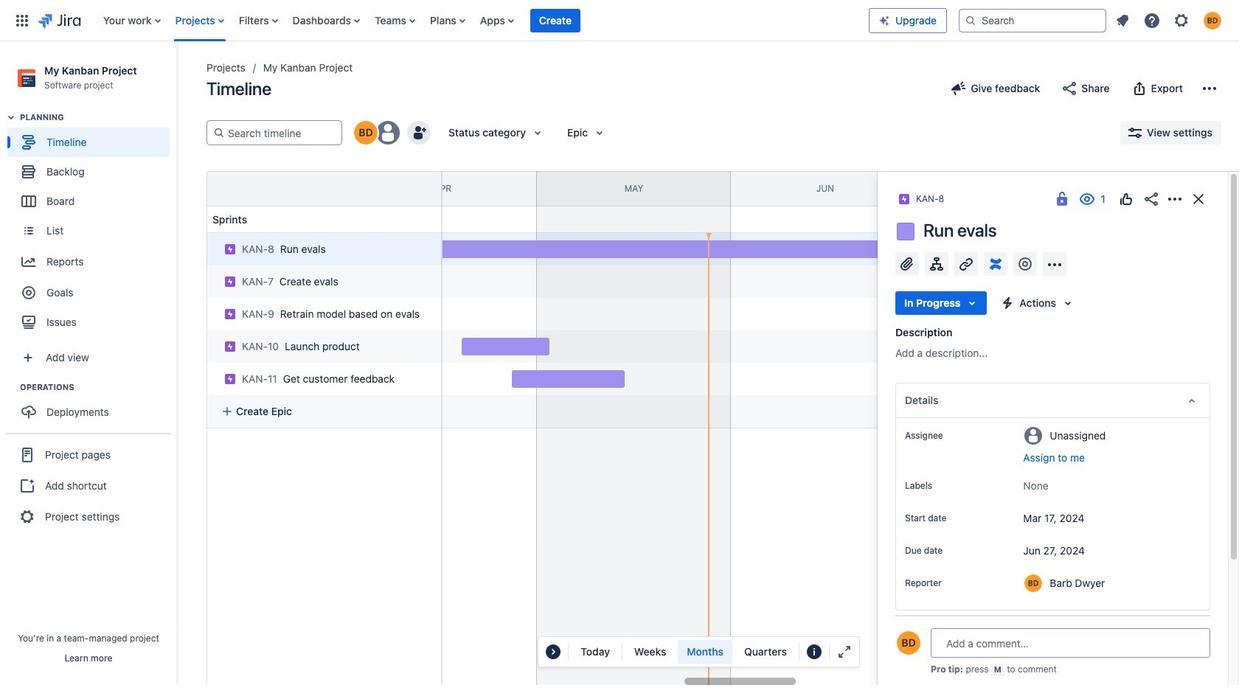 Task type: vqa. For each thing, say whether or not it's contained in the screenshot.
Star KAN board Image
no



Task type: locate. For each thing, give the bounding box(es) containing it.
heading
[[20, 112, 176, 123], [20, 382, 176, 393]]

list
[[96, 0, 869, 41], [1110, 7, 1231, 34]]

2 epic image from the top
[[224, 308, 236, 320]]

1 vertical spatial heading
[[20, 382, 176, 393]]

epic image
[[224, 276, 236, 288], [224, 308, 236, 320], [224, 373, 236, 385]]

2 column header from the left
[[920, 172, 1114, 206]]

list item
[[530, 0, 581, 41]]

row header
[[207, 171, 443, 207]]

search image
[[965, 14, 977, 26]]

Search timeline text field
[[225, 121, 336, 145]]

planning image
[[2, 109, 20, 126]]

1 horizontal spatial column header
[[920, 172, 1114, 206]]

0 vertical spatial heading
[[20, 112, 176, 123]]

0 horizontal spatial column header
[[154, 172, 349, 206]]

2 heading from the top
[[20, 382, 176, 393]]

notifications image
[[1114, 11, 1132, 29]]

0 horizontal spatial list
[[96, 0, 869, 41]]

column header
[[154, 172, 349, 206], [920, 172, 1114, 206]]

2 epic image from the top
[[224, 341, 236, 353]]

primary element
[[9, 0, 869, 41]]

banner
[[0, 0, 1240, 41]]

sidebar element
[[0, 41, 177, 686]]

settings image
[[1173, 11, 1191, 29]]

operations image
[[2, 379, 20, 396]]

jira image
[[38, 11, 81, 29], [38, 11, 81, 29]]

2 vertical spatial epic image
[[224, 373, 236, 385]]

cell
[[207, 233, 443, 266], [201, 261, 444, 298], [201, 294, 444, 331], [201, 326, 444, 363], [201, 359, 444, 396]]

group
[[7, 112, 176, 342], [7, 382, 176, 432], [6, 433, 171, 538]]

export icon image
[[1131, 80, 1149, 97]]

1 vertical spatial epic image
[[224, 341, 236, 353]]

None search field
[[959, 8, 1107, 32]]

epic image
[[224, 244, 236, 255], [224, 341, 236, 353]]

1 vertical spatial group
[[7, 382, 176, 432]]

1 vertical spatial epic image
[[224, 308, 236, 320]]

0 vertical spatial group
[[7, 112, 176, 342]]

1 heading from the top
[[20, 112, 176, 123]]

1 epic image from the top
[[224, 276, 236, 288]]

add people image
[[410, 124, 428, 142]]

0 vertical spatial epic image
[[224, 244, 236, 255]]

actions image
[[1167, 190, 1184, 208]]

1 horizontal spatial list
[[1110, 7, 1231, 34]]

Add a comment… field
[[931, 629, 1211, 658]]

0 vertical spatial epic image
[[224, 276, 236, 288]]



Task type: describe. For each thing, give the bounding box(es) containing it.
group for planning image
[[7, 112, 176, 342]]

heading for 'operations' icon
[[20, 382, 176, 393]]

attach image
[[899, 255, 917, 273]]

heading for planning image
[[20, 112, 176, 123]]

2 vertical spatial group
[[6, 433, 171, 538]]

timeline grid
[[154, 171, 1240, 686]]

3 epic image from the top
[[224, 373, 236, 385]]

1 epic image from the top
[[224, 244, 236, 255]]

your profile and settings image
[[1204, 11, 1222, 29]]

row header inside timeline grid
[[207, 171, 443, 207]]

close image
[[1190, 190, 1208, 208]]

link goals image
[[1017, 255, 1035, 273]]

Search field
[[959, 8, 1107, 32]]

sidebar navigation image
[[161, 59, 193, 89]]

goal image
[[22, 286, 35, 300]]

enter full screen image
[[836, 643, 854, 661]]

help image
[[1144, 11, 1161, 29]]

appswitcher icon image
[[13, 11, 31, 29]]

details element
[[896, 383, 1211, 418]]

group for 'operations' icon
[[7, 382, 176, 432]]

add a child issue image
[[928, 255, 946, 273]]

1 column header from the left
[[154, 172, 349, 206]]

timeline view to show as group
[[626, 641, 796, 664]]

project overview element
[[896, 617, 1211, 652]]

vote options: no one has voted for this issue yet. image
[[1118, 190, 1136, 208]]



